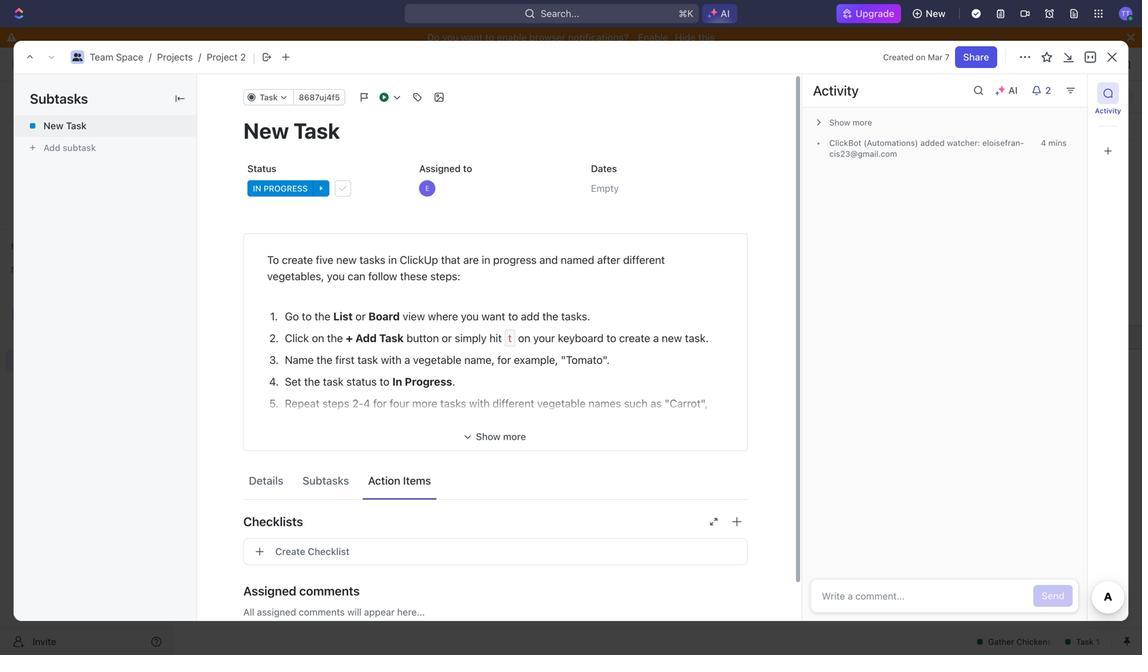 Task type: locate. For each thing, give the bounding box(es) containing it.
with
[[381, 353, 402, 366], [469, 397, 490, 410]]

for inside repeat steps 2-4 for four more tasks with different vegetable names such as "carrot", "broccoli", "spinach", and "cucumber".
[[373, 397, 387, 410]]

tasks. inside remember to assign the tasks to the relevant team members if necessary and add any descriptions, due dates, or other details that are needed for the tasks.
[[582, 469, 611, 482]]

new
[[337, 253, 357, 266], [662, 332, 683, 345]]

on right 'click'
[[312, 332, 324, 345]]

tt
[[1122, 9, 1131, 17]]

list up the + on the left bottom of the page
[[334, 310, 353, 323]]

0 horizontal spatial add
[[521, 310, 540, 323]]

show more for eloisefran cis23@gmail.com
[[830, 118, 873, 127]]

assigned for assigned to
[[419, 163, 461, 174]]

share for share button on the right of 7
[[964, 51, 990, 63]]

a left 'task.'
[[654, 332, 659, 345]]

0 horizontal spatial team space link
[[90, 51, 143, 63]]

space for team space
[[225, 58, 252, 69]]

tasks
[[360, 253, 386, 266], [441, 397, 467, 410], [390, 453, 416, 466]]

you inside to create five new tasks in clickup that are in progress and named after different vegetables, you can follow these steps:
[[327, 270, 345, 283]]

0 horizontal spatial that
[[441, 253, 461, 266]]

on for created
[[917, 52, 926, 62]]

tt button
[[1116, 3, 1137, 24]]

the up dates,
[[371, 453, 387, 466]]

0 horizontal spatial you
[[327, 270, 345, 283]]

add inside remember to assign the tasks to the relevant team members if necessary and add any descriptions, due dates, or other details that are needed for the tasks.
[[653, 453, 671, 466]]

(automations)
[[864, 138, 919, 148]]

mins
[[1049, 138, 1067, 148]]

user group image inside tree
[[14, 310, 24, 318]]

projects link
[[157, 51, 193, 63], [264, 56, 320, 72]]

task 1
[[244, 308, 272, 319]]

you right do
[[443, 32, 459, 43]]

hide
[[675, 32, 696, 43]]

ai button up eloisefran
[[990, 80, 1027, 101]]

1 horizontal spatial projects
[[281, 58, 317, 69]]

ai button up this
[[703, 4, 738, 23]]

0 horizontal spatial user group image
[[14, 310, 24, 318]]

to left in
[[380, 375, 390, 388]]

ai inside dropdown button
[[1009, 85, 1018, 96]]

1 vertical spatial new
[[662, 332, 683, 345]]

1 horizontal spatial new
[[244, 332, 264, 343]]

1 horizontal spatial different
[[624, 253, 665, 266]]

you up simply on the bottom
[[461, 310, 479, 323]]

in up task 2
[[253, 184, 262, 193]]

sidebar navigation
[[0, 48, 173, 655]]

0 vertical spatial add
[[521, 310, 540, 323]]

more inside show more dropdown button
[[853, 118, 873, 127]]

show more for click on the
[[476, 431, 526, 442]]

add inside button
[[44, 142, 60, 153]]

1 vertical spatial more
[[412, 397, 438, 410]]

show for eloisefran cis23@gmail.com
[[830, 118, 851, 127]]

add task right five
[[337, 264, 373, 273]]

tasks up the other on the left bottom of page
[[390, 453, 416, 466]]

added watcher:
[[919, 138, 983, 148]]

cis23@gmail.com
[[830, 138, 1025, 159]]

user group image
[[72, 53, 83, 61], [14, 310, 24, 318]]

0 horizontal spatial for
[[373, 397, 387, 410]]

0 vertical spatial show more
[[830, 118, 873, 127]]

new task up add subtask
[[44, 120, 87, 131]]

favorites button
[[5, 238, 60, 254]]

assigned inside dropdown button
[[244, 584, 297, 598]]

any
[[674, 453, 692, 466]]

1 horizontal spatial that
[[466, 469, 485, 482]]

follow
[[369, 270, 398, 283]]

0 vertical spatial 4
[[1042, 138, 1047, 148]]

show inside dropdown button
[[830, 118, 851, 127]]

and right 'necessary'
[[631, 453, 650, 466]]

view
[[403, 310, 425, 323]]

vegetables,
[[267, 270, 324, 283]]

want right do
[[461, 32, 483, 43]]

1 vertical spatial for
[[373, 397, 387, 410]]

in inside in progress dropdown button
[[253, 184, 262, 193]]

1 vertical spatial and
[[394, 413, 412, 426]]

can
[[348, 270, 366, 283]]

show more inside show more button
[[476, 431, 526, 442]]

e button
[[415, 176, 576, 201]]

tree
[[5, 280, 167, 464]]

2 down automations button
[[1046, 85, 1052, 96]]

0 vertical spatial for
[[498, 353, 511, 366]]

2 horizontal spatial or
[[442, 332, 452, 345]]

1 vertical spatial comments
[[299, 606, 345, 618]]

new task link up first
[[241, 328, 441, 347]]

0 vertical spatial with
[[381, 353, 402, 366]]

subtasks button
[[297, 468, 355, 493]]

and left named at the top of the page
[[540, 253, 558, 266]]

0 vertical spatial activity
[[814, 82, 859, 98]]

go
[[285, 310, 299, 323]]

tasks for the
[[390, 453, 416, 466]]

team space link
[[90, 51, 143, 63], [182, 56, 256, 72]]

1 horizontal spatial tasks
[[390, 453, 416, 466]]

create up vegetables,
[[282, 253, 313, 266]]

tasks up follow
[[360, 253, 386, 266]]

0 vertical spatial more
[[853, 118, 873, 127]]

activity inside 'task sidebar content' "section"
[[814, 82, 859, 98]]

0 horizontal spatial new task
[[44, 120, 87, 131]]

1 vertical spatial with
[[469, 397, 490, 410]]

team for team space / projects / project 2 |
[[90, 51, 113, 63]]

space inside team space / projects / project 2 |
[[116, 51, 143, 63]]

2 inside dropdown button
[[1046, 85, 1052, 96]]

progress inside to create five new tasks in clickup that are in progress and named after different vegetables, you can follow these steps:
[[493, 253, 537, 266]]

2-
[[352, 397, 364, 410]]

task down status
[[244, 202, 265, 213]]

2 vertical spatial or
[[389, 469, 399, 482]]

new up mar
[[926, 8, 946, 19]]

0 horizontal spatial team
[[90, 51, 113, 63]]

1 vertical spatial show more
[[476, 431, 526, 442]]

/ left user group icon
[[149, 51, 152, 63]]

0 horizontal spatial new
[[44, 120, 63, 131]]

1 vertical spatial vegetable
[[538, 397, 586, 410]]

items
[[403, 474, 431, 487]]

assigned comments button
[[244, 575, 748, 607]]

projects left the project
[[157, 51, 193, 63]]

"carrot",
[[665, 397, 708, 410]]

1 horizontal spatial ai button
[[990, 80, 1027, 101]]

8687uj4f5
[[299, 93, 340, 102]]

or left the other on the left bottom of page
[[389, 469, 399, 482]]

more up team
[[503, 431, 526, 442]]

or left board
[[356, 310, 366, 323]]

due
[[334, 469, 353, 482]]

tasks inside to create five new tasks in clickup that are in progress and named after different vegetables, you can follow these steps:
[[360, 253, 386, 266]]

you down five
[[327, 270, 345, 283]]

1 vertical spatial new task link
[[241, 328, 441, 347]]

team space
[[199, 58, 252, 69]]

0 horizontal spatial projects
[[157, 51, 193, 63]]

task up set the task status to in progress .
[[358, 353, 378, 366]]

1 horizontal spatial a
[[654, 332, 659, 345]]

2 down status
[[267, 202, 273, 213]]

team right user group icon
[[199, 58, 222, 69]]

1 horizontal spatial and
[[540, 253, 558, 266]]

share button
[[956, 46, 998, 68], [971, 53, 1013, 75]]

that up steps:
[[441, 253, 461, 266]]

with up in
[[381, 353, 402, 366]]

assigned to
[[419, 163, 472, 174]]

1 vertical spatial 4
[[364, 397, 371, 410]]

assigned up 'assigned'
[[244, 584, 297, 598]]

home link
[[5, 86, 167, 108]]

0 vertical spatial tasks.
[[562, 310, 591, 323]]

2 vertical spatial you
[[461, 310, 479, 323]]

1 horizontal spatial you
[[443, 32, 459, 43]]

notifications?
[[569, 32, 629, 43]]

tasks inside remember to assign the tasks to the relevant team members if necessary and add any descriptions, due dates, or other details that are needed for the tasks.
[[390, 453, 416, 466]]

0 horizontal spatial a
[[405, 353, 410, 366]]

the up your
[[543, 310, 559, 323]]

to
[[267, 253, 279, 266]]

0 horizontal spatial activity
[[814, 82, 859, 98]]

add task button down task 2
[[238, 224, 290, 240]]

more up "clickbot (automations)"
[[853, 118, 873, 127]]

other
[[402, 469, 428, 482]]

0 horizontal spatial and
[[394, 413, 412, 426]]

1 horizontal spatial new task link
[[241, 328, 441, 347]]

0 horizontal spatial on
[[312, 332, 324, 345]]

new up docs
[[44, 120, 63, 131]]

0 vertical spatial new
[[926, 8, 946, 19]]

0 vertical spatial show
[[830, 118, 851, 127]]

show down repeat steps 2-4 for four more tasks with different vegetable names such as "carrot", "broccoli", "spinach", and "cucumber".
[[476, 431, 501, 442]]

1 horizontal spatial 4
[[1042, 138, 1047, 148]]

show inside button
[[476, 431, 501, 442]]

0 vertical spatial that
[[441, 253, 461, 266]]

0 horizontal spatial are
[[464, 253, 479, 266]]

1 vertical spatial or
[[442, 332, 452, 345]]

task
[[1072, 92, 1090, 102], [260, 93, 278, 102], [66, 120, 87, 131], [244, 202, 265, 213], [264, 226, 284, 238], [355, 264, 373, 273], [244, 308, 265, 319], [267, 332, 287, 343], [380, 332, 404, 345], [264, 356, 284, 367]]

0 horizontal spatial tasks
[[360, 253, 386, 266]]

add left any at the right bottom
[[653, 453, 671, 466]]

comments inside dropdown button
[[299, 584, 360, 598]]

create checklist button
[[244, 538, 748, 565]]

button
[[407, 332, 439, 345]]

1 vertical spatial you
[[327, 270, 345, 283]]

ai left 2 dropdown button
[[1009, 85, 1018, 96]]

activity up clickbot
[[814, 82, 859, 98]]

share
[[964, 51, 990, 63], [979, 58, 1005, 69]]

0 horizontal spatial vegetable
[[413, 353, 462, 366]]

home
[[33, 91, 59, 103]]

checklists button
[[244, 505, 748, 538]]

share right 7
[[964, 51, 990, 63]]

0 vertical spatial create
[[282, 253, 313, 266]]

show
[[830, 118, 851, 127], [476, 431, 501, 442]]

comments up all assigned comments will appear here...
[[299, 584, 360, 598]]

list down "|"
[[254, 91, 270, 102]]

2 horizontal spatial tasks
[[441, 397, 467, 410]]

2 vertical spatial for
[[547, 469, 560, 482]]

more down progress at bottom left
[[412, 397, 438, 410]]

new up 'can'
[[337, 253, 357, 266]]

8687uj4f5 button
[[294, 89, 346, 105]]

2 vertical spatial more
[[503, 431, 526, 442]]

1 vertical spatial subtasks
[[303, 474, 349, 487]]

in progress
[[253, 184, 308, 193], [224, 264, 279, 273]]

on for click
[[312, 332, 324, 345]]

team inside team space / projects / project 2 |
[[90, 51, 113, 63]]

are down team
[[488, 469, 504, 482]]

vegetable
[[413, 353, 462, 366], [538, 397, 586, 410]]

if
[[569, 453, 575, 466]]

1 horizontal spatial assigned
[[419, 163, 461, 174]]

0 vertical spatial tasks
[[360, 253, 386, 266]]

here...
[[397, 606, 425, 618]]

where
[[428, 310, 458, 323]]

0 vertical spatial you
[[443, 32, 459, 43]]

gantt
[[410, 91, 435, 102]]

0 vertical spatial in progress
[[253, 184, 308, 193]]

4 inside repeat steps 2-4 for four more tasks with different vegetable names such as "carrot", "broccoli", "spinach", and "cucumber".
[[364, 397, 371, 410]]

activity up search tasks... text box
[[1096, 107, 1122, 115]]

upgrade
[[856, 8, 895, 19]]

more inside show more button
[[503, 431, 526, 442]]

project 2 link
[[207, 51, 246, 63]]

different
[[624, 253, 665, 266], [493, 397, 535, 410]]

projects link right "|"
[[264, 56, 320, 72]]

/
[[149, 51, 152, 63], [198, 51, 201, 63]]

team up home link
[[90, 51, 113, 63]]

0 horizontal spatial with
[[381, 353, 402, 366]]

1 horizontal spatial for
[[498, 353, 511, 366]]

show more up clickbot
[[830, 118, 873, 127]]

status
[[347, 375, 377, 388]]

that down relevant
[[466, 469, 485, 482]]

in progress up task 1
[[224, 264, 279, 273]]

assigned
[[257, 606, 296, 618]]

for inside remember to assign the tasks to the relevant team members if necessary and add any descriptions, due dates, or other details that are needed for the tasks.
[[547, 469, 560, 482]]

0 horizontal spatial /
[[149, 51, 152, 63]]

create inside to create five new tasks in clickup that are in progress and named after different vegetables, you can follow these steps:
[[282, 253, 313, 266]]

subtasks down assign
[[303, 474, 349, 487]]

different inside to create five new tasks in clickup that are in progress and named after different vegetables, you can follow these steps:
[[624, 253, 665, 266]]

projects link left the project
[[157, 51, 193, 63]]

vegetable inside repeat steps 2-4 for four more tasks with different vegetable names such as "carrot", "broccoli", "spinach", and "cucumber".
[[538, 397, 586, 410]]

0 horizontal spatial create
[[282, 253, 313, 266]]

want up hit
[[482, 310, 506, 323]]

more
[[853, 118, 873, 127], [412, 397, 438, 410], [503, 431, 526, 442]]

add task down task 2
[[244, 226, 284, 238]]

to do
[[224, 394, 250, 403]]

repeat
[[285, 397, 320, 410]]

are right clickup
[[464, 253, 479, 266]]

1 horizontal spatial subtasks
[[303, 474, 349, 487]]

user group image down the spaces
[[14, 310, 24, 318]]

1 horizontal spatial ai
[[1009, 85, 1018, 96]]

new down task 1
[[244, 332, 264, 343]]

1 horizontal spatial team space link
[[182, 56, 256, 72]]

1 horizontal spatial space
[[225, 58, 252, 69]]

0 horizontal spatial new
[[337, 253, 357, 266]]

task down 1
[[267, 332, 287, 343]]

want
[[461, 32, 483, 43], [482, 310, 506, 323]]

checklists
[[244, 514, 303, 529]]

0 horizontal spatial different
[[493, 397, 535, 410]]

that inside to create five new tasks in clickup that are in progress and named after different vegetables, you can follow these steps:
[[441, 253, 461, 266]]

create right keyboard
[[620, 332, 651, 345]]

space for team space / projects / project 2 |
[[116, 51, 143, 63]]

tasks.
[[562, 310, 591, 323], [582, 469, 611, 482]]

progress inside dropdown button
[[264, 184, 308, 193]]

0 vertical spatial are
[[464, 253, 479, 266]]

in right clickup
[[482, 253, 491, 266]]

to right "go"
[[302, 310, 312, 323]]

assign
[[337, 453, 368, 466]]

2 vertical spatial tasks
[[390, 453, 416, 466]]

clickbot (automations)
[[830, 138, 919, 148]]

0 horizontal spatial task
[[323, 375, 344, 388]]

add right the + on the left bottom of the page
[[356, 332, 377, 345]]

1 vertical spatial assigned
[[244, 584, 297, 598]]

and down four
[[394, 413, 412, 426]]

2 horizontal spatial new
[[926, 8, 946, 19]]

show more inside show more dropdown button
[[830, 118, 873, 127]]

watcher:
[[948, 138, 981, 148]]

space left "|"
[[225, 58, 252, 69]]

1 horizontal spatial projects link
[[264, 56, 320, 72]]

1 horizontal spatial vegetable
[[538, 397, 586, 410]]

1 vertical spatial want
[[482, 310, 506, 323]]

2 left "|"
[[240, 51, 246, 63]]

are inside to create five new tasks in clickup that are in progress and named after different vegetables, you can follow these steps:
[[464, 253, 479, 266]]

on right t
[[518, 332, 531, 345]]

show for click on the
[[476, 431, 501, 442]]

new inside to create five new tasks in clickup that are in progress and named after different vegetables, you can follow these steps:
[[337, 253, 357, 266]]

1 horizontal spatial activity
[[1096, 107, 1122, 115]]

tasks for clickup
[[360, 253, 386, 266]]

1 vertical spatial different
[[493, 397, 535, 410]]

after
[[598, 253, 621, 266]]

do you want to enable browser notifications? enable hide this
[[428, 32, 715, 43]]

task up search tasks... text box
[[1072, 92, 1090, 102]]

"spinach",
[[340, 413, 391, 426]]

0 vertical spatial new
[[337, 253, 357, 266]]

simply
[[455, 332, 487, 345]]

user group image
[[186, 61, 195, 67]]

in progress down status
[[253, 184, 308, 193]]

in progress inside dropdown button
[[253, 184, 308, 193]]

"tomato".
[[561, 353, 610, 366]]

task inside 'link'
[[244, 202, 265, 213]]

add up your
[[521, 310, 540, 323]]

0 horizontal spatial ai
[[721, 8, 730, 19]]

new left 'task.'
[[662, 332, 683, 345]]

add left subtask
[[44, 142, 60, 153]]

.
[[452, 375, 455, 388]]

progress
[[405, 375, 452, 388]]

steps
[[323, 397, 350, 410]]

task 2 link
[[241, 198, 441, 217]]

space up home link
[[116, 51, 143, 63]]

tasks up "cucumber".
[[441, 397, 467, 410]]

1 horizontal spatial team
[[199, 58, 222, 69]]

0 horizontal spatial list
[[254, 91, 270, 102]]

assigned up e
[[419, 163, 461, 174]]

such
[[624, 397, 648, 410]]

add task left "name"
[[244, 356, 284, 367]]

to left enable
[[486, 32, 495, 43]]

this
[[699, 32, 715, 43]]

the
[[315, 310, 331, 323], [543, 310, 559, 323], [327, 332, 343, 345], [317, 353, 333, 366], [304, 375, 320, 388], [371, 453, 387, 466], [431, 453, 447, 466], [563, 469, 579, 482]]

vegetable left names
[[538, 397, 586, 410]]

1 vertical spatial ai
[[1009, 85, 1018, 96]]

0 vertical spatial vegetable
[[413, 353, 462, 366]]

do
[[237, 394, 250, 403]]

table
[[361, 91, 385, 102]]

1 vertical spatial new
[[44, 120, 63, 131]]

Search tasks... text field
[[999, 120, 1135, 140]]

add task button up task 1 link
[[320, 261, 378, 277]]

the right set
[[304, 375, 320, 388]]

add
[[521, 310, 540, 323], [653, 453, 671, 466]]

1 vertical spatial a
[[405, 353, 410, 366]]

4
[[1042, 138, 1047, 148], [364, 397, 371, 410]]

different right after
[[624, 253, 665, 266]]

1 horizontal spatial or
[[389, 469, 399, 482]]

new task link up subtask
[[14, 115, 197, 137]]

1 vertical spatial task
[[323, 375, 344, 388]]

1 horizontal spatial with
[[469, 397, 490, 410]]

1 vertical spatial activity
[[1096, 107, 1122, 115]]

for left four
[[373, 397, 387, 410]]



Task type: describe. For each thing, give the bounding box(es) containing it.
2 inside 'link'
[[267, 202, 273, 213]]

progress up task 1
[[234, 264, 279, 273]]

and inside remember to assign the tasks to the relevant team members if necessary and add any descriptions, due dates, or other details that are needed for the tasks.
[[631, 453, 650, 466]]

0 vertical spatial new task
[[44, 120, 87, 131]]

calendar
[[295, 91, 336, 102]]

named
[[561, 253, 595, 266]]

needed
[[507, 469, 544, 482]]

automations button
[[1019, 54, 1090, 74]]

the down if
[[563, 469, 579, 482]]

show more button
[[811, 113, 1079, 132]]

more for eloisefran cis23@gmail.com
[[853, 118, 873, 127]]

enable
[[497, 32, 527, 43]]

add subtask
[[44, 142, 96, 153]]

1 horizontal spatial on
[[518, 332, 531, 345]]

tasks inside repeat steps 2-4 for four more tasks with different vegetable names such as "carrot", "broccoli", "spinach", and "cucumber".
[[441, 397, 467, 410]]

or inside remember to assign the tasks to the relevant team members if necessary and add any descriptions, due dates, or other details that are needed for the tasks.
[[389, 469, 399, 482]]

subtasks inside button
[[303, 474, 349, 487]]

to up t
[[508, 310, 518, 323]]

in progress button
[[244, 176, 405, 201]]

all
[[244, 606, 254, 618]]

0 vertical spatial task
[[358, 353, 378, 366]]

new inside button
[[926, 8, 946, 19]]

action items button
[[363, 468, 437, 493]]

7
[[946, 52, 950, 62]]

add subtask button
[[14, 137, 197, 159]]

complete
[[224, 158, 268, 167]]

more inside repeat steps 2-4 for four more tasks with different vegetable names such as "carrot", "broccoli", "spinach", and "cucumber".
[[412, 397, 438, 410]]

0 horizontal spatial new task link
[[14, 115, 197, 137]]

task button
[[244, 89, 294, 105]]

and inside to create five new tasks in clickup that are in progress and named after different vegetables, you can follow these steps:
[[540, 253, 558, 266]]

4 mins
[[1042, 138, 1067, 148]]

task left 1
[[244, 308, 265, 319]]

task 2
[[244, 202, 273, 213]]

task.
[[685, 332, 709, 345]]

1 horizontal spatial new task
[[244, 332, 287, 343]]

1 vertical spatial create
[[620, 332, 651, 345]]

send button
[[1034, 585, 1073, 607]]

2 vertical spatial new
[[244, 332, 264, 343]]

2 right to
[[294, 264, 299, 273]]

add task button up set
[[238, 354, 290, 370]]

different inside repeat steps 2-4 for four more tasks with different vegetable names such as "carrot", "broccoli", "spinach", and "cucumber".
[[493, 397, 535, 410]]

task right five
[[355, 264, 373, 273]]

task sidebar content section
[[799, 74, 1088, 621]]

necessary
[[578, 453, 629, 466]]

customize button
[[970, 87, 1040, 106]]

spaces
[[11, 265, 40, 274]]

keyboard
[[558, 332, 604, 345]]

1 vertical spatial in progress
[[224, 264, 279, 273]]

0 vertical spatial subtasks
[[30, 90, 88, 106]]

task left "name"
[[264, 356, 284, 367]]

dates
[[591, 163, 617, 174]]

added
[[921, 138, 945, 148]]

Edit task name text field
[[244, 118, 748, 144]]

e
[[426, 184, 430, 192]]

list link
[[251, 87, 270, 106]]

project
[[207, 51, 238, 63]]

4 inside 'task sidebar content' "section"
[[1042, 138, 1047, 148]]

new button
[[907, 3, 954, 24]]

ai button
[[990, 80, 1027, 101]]

action items
[[368, 474, 431, 487]]

task up docs link
[[66, 120, 87, 131]]

to up e dropdown button
[[463, 163, 472, 174]]

1 / from the left
[[149, 51, 152, 63]]

calendar link
[[293, 87, 336, 106]]

2 inside team space / projects / project 2 |
[[240, 51, 246, 63]]

create checklist
[[276, 546, 350, 557]]

add right five
[[337, 264, 352, 273]]

share button right 7
[[956, 46, 998, 68]]

0 vertical spatial want
[[461, 32, 483, 43]]

in up follow
[[389, 253, 397, 266]]

these
[[400, 270, 428, 283]]

eloisefran cis23@gmail.com
[[830, 138, 1025, 159]]

share for share button over ai dropdown button
[[979, 58, 1005, 69]]

as
[[651, 397, 662, 410]]

the left first
[[317, 353, 333, 366]]

2 / from the left
[[198, 51, 201, 63]]

the up details
[[431, 453, 447, 466]]

docs
[[33, 138, 55, 149]]

0 vertical spatial a
[[654, 332, 659, 345]]

projects inside team space / projects / project 2 |
[[157, 51, 193, 63]]

0 vertical spatial ai button
[[703, 4, 738, 23]]

1 horizontal spatial new
[[662, 332, 683, 345]]

the right "go"
[[315, 310, 331, 323]]

more for click on the
[[503, 431, 526, 442]]

enable
[[638, 32, 669, 43]]

clickbot
[[830, 138, 862, 148]]

invite
[[33, 636, 56, 647]]

2 horizontal spatial you
[[461, 310, 479, 323]]

action
[[368, 474, 401, 487]]

to up subtasks button
[[324, 453, 334, 466]]

0 horizontal spatial projects link
[[157, 51, 193, 63]]

task inside dropdown button
[[260, 93, 278, 102]]

are inside remember to assign the tasks to the relevant team members if necessary and add any descriptions, due dates, or other details that are needed for the tasks.
[[488, 469, 504, 482]]

table link
[[358, 87, 385, 106]]

0 vertical spatial ai
[[721, 8, 730, 19]]

to left do
[[224, 394, 235, 403]]

the left the + on the left bottom of the page
[[327, 332, 343, 345]]

5
[[265, 394, 271, 403]]

assigned for assigned comments
[[244, 584, 297, 598]]

0 vertical spatial or
[[356, 310, 366, 323]]

appear
[[364, 606, 395, 618]]

1 horizontal spatial list
[[334, 310, 353, 323]]

five
[[316, 253, 334, 266]]

board
[[369, 310, 400, 323]]

tree inside sidebar navigation
[[5, 280, 167, 464]]

search...
[[541, 8, 580, 19]]

checklist
[[308, 546, 350, 557]]

add down task 2
[[244, 226, 262, 238]]

favorites
[[11, 241, 47, 251]]

+
[[346, 332, 353, 345]]

to up the other on the left bottom of page
[[419, 453, 429, 466]]

team
[[492, 453, 517, 466]]

team space / projects / project 2 |
[[90, 50, 256, 64]]

your
[[534, 332, 555, 345]]

remember to assign the tasks to the relevant team members if necessary and add any descriptions, due dates, or other details that are needed for the tasks.
[[267, 453, 695, 482]]

set the task status to in progress .
[[285, 375, 455, 388]]

0 vertical spatial user group image
[[72, 53, 83, 61]]

share button up ai dropdown button
[[971, 53, 1013, 75]]

that inside remember to assign the tasks to the relevant team members if necessary and add any descriptions, due dates, or other details that are needed for the tasks.
[[466, 469, 485, 482]]

send
[[1042, 590, 1065, 601]]

name
[[285, 353, 314, 366]]

with inside repeat steps 2-4 for four more tasks with different vegetable names such as "carrot", "broccoli", "spinach", and "cucumber".
[[469, 397, 490, 410]]

set
[[285, 375, 302, 388]]

in
[[393, 375, 402, 388]]

four
[[390, 397, 410, 410]]

do
[[428, 32, 440, 43]]

create
[[276, 546, 305, 557]]

task down board
[[380, 332, 404, 345]]

and inside repeat steps 2-4 for four more tasks with different vegetable names such as "carrot", "broccoli", "spinach", and "cucumber".
[[394, 413, 412, 426]]

1 vertical spatial ai button
[[990, 80, 1027, 101]]

will
[[348, 606, 362, 618]]

activity inside task sidebar navigation tab list
[[1096, 107, 1122, 115]]

1
[[267, 308, 272, 319]]

add up do
[[244, 356, 262, 367]]

task sidebar navigation tab list
[[1094, 82, 1124, 162]]

|
[[253, 50, 256, 64]]

add up search tasks... text box
[[1054, 92, 1070, 102]]

details
[[431, 469, 463, 482]]

add task up search tasks... text box
[[1054, 92, 1090, 102]]

task up to
[[264, 226, 284, 238]]

empty button
[[587, 176, 748, 201]]

go to the list or board view where you want to add the tasks.
[[285, 310, 591, 323]]

team for team space
[[199, 58, 222, 69]]

t
[[508, 332, 512, 345]]

add task button up search tasks... text box
[[1048, 89, 1095, 105]]

example,
[[514, 353, 559, 366]]

to right keyboard
[[607, 332, 617, 345]]

in left to
[[224, 264, 232, 273]]

gantt link
[[407, 87, 435, 106]]

clickup
[[400, 253, 438, 266]]



Task type: vqa. For each thing, say whether or not it's contained in the screenshot.
and in To create five new tasks in ClickUp that are in progress and named after different vegetables, you can follow these steps:
yes



